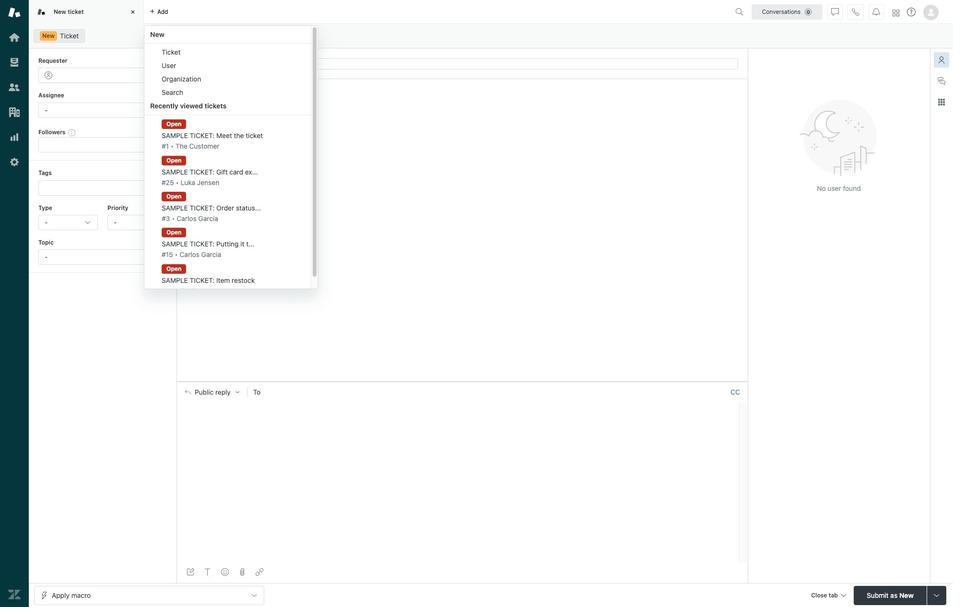 Task type: locate. For each thing, give the bounding box(es) containing it.
zendesk image
[[8, 589, 21, 601]]

notifications image
[[873, 8, 880, 16]]

8 menu item from the top
[[144, 225, 311, 262]]

None field
[[46, 140, 146, 150], [46, 183, 158, 193], [46, 140, 146, 150], [46, 183, 158, 193]]

2 menu item from the top
[[144, 59, 311, 72]]

menu item
[[144, 46, 311, 59], [144, 59, 311, 72], [144, 72, 311, 86], [144, 86, 311, 99], [144, 117, 311, 153], [144, 153, 311, 189], [144, 189, 311, 225], [144, 225, 311, 262], [144, 262, 311, 298]]

admin image
[[8, 156, 21, 168]]

4 menu item from the top
[[144, 86, 311, 99]]

6 menu item from the top
[[144, 153, 311, 189]]

tab
[[29, 0, 144, 24]]

9 menu item from the top
[[144, 262, 311, 298]]

apps image
[[938, 98, 945, 106]]

zendesk products image
[[893, 9, 899, 16]]

Subject field
[[186, 58, 738, 69]]

5 menu item from the top
[[144, 117, 311, 153]]

draft mode image
[[187, 568, 194, 576]]

menu
[[144, 25, 318, 298]]

reporting image
[[8, 131, 21, 143]]

add link (cmd k) image
[[256, 568, 263, 576]]

insert emojis image
[[221, 568, 229, 576]]

tabs tab list
[[29, 0, 731, 298]]



Task type: vqa. For each thing, say whether or not it's contained in the screenshot.
third row from the top
no



Task type: describe. For each thing, give the bounding box(es) containing it.
zendesk support image
[[8, 6, 21, 19]]

7 menu item from the top
[[144, 189, 311, 225]]

get help image
[[907, 8, 916, 16]]

get started image
[[8, 31, 21, 44]]

info on adding followers image
[[68, 129, 76, 136]]

3 menu item from the top
[[144, 72, 311, 86]]

1 menu item from the top
[[144, 46, 311, 59]]

add attachment image
[[238, 568, 246, 576]]

format text image
[[204, 568, 212, 576]]

minimize composer image
[[458, 378, 466, 385]]

menu inside the tabs tab list
[[144, 25, 318, 298]]

views image
[[8, 56, 21, 69]]

organizations image
[[8, 106, 21, 118]]

customers image
[[8, 81, 21, 94]]

close image
[[128, 7, 138, 17]]

tab inside the tabs tab list
[[29, 0, 144, 24]]

main element
[[0, 0, 29, 607]]

secondary element
[[29, 26, 953, 46]]

customer context image
[[938, 56, 945, 64]]

button displays agent's chat status as invisible. image
[[831, 8, 839, 16]]



